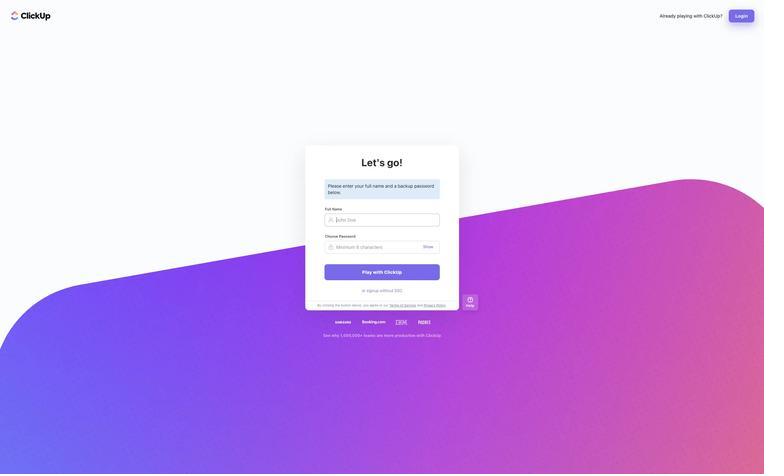 Task type: vqa. For each thing, say whether or not it's contained in the screenshot.
dropdown menu icon
no



Task type: locate. For each thing, give the bounding box(es) containing it.
terms
[[389, 303, 399, 307]]

with right playing
[[693, 13, 702, 19]]

1,000,000+
[[340, 333, 363, 338]]

help link
[[462, 294, 478, 310]]

with right play
[[373, 269, 383, 275]]

productive
[[395, 333, 415, 338]]

see why 1,000,000+ teams are more productive with clickup
[[323, 333, 441, 338]]

why
[[331, 333, 339, 338]]

show link
[[423, 244, 433, 249]]

1 horizontal spatial clickup
[[426, 333, 441, 338]]

play with clickup button
[[324, 264, 440, 280]]

0 vertical spatial and
[[385, 183, 393, 189]]

with right productive
[[416, 333, 425, 338]]

1 vertical spatial clickup
[[426, 333, 441, 338]]

clickup up 'sso' at the right bottom of page
[[384, 269, 402, 275]]

clicking
[[322, 303, 334, 307]]

help
[[466, 303, 474, 308]]

please enter your full name and a backup password below.
[[328, 183, 434, 195]]

let's
[[361, 156, 385, 169]]

1 vertical spatial with
[[373, 269, 383, 275]]

0 horizontal spatial clickup
[[384, 269, 402, 275]]

our
[[383, 303, 388, 307]]

button
[[341, 303, 351, 307]]

show
[[423, 244, 433, 249]]

by
[[317, 303, 321, 307]]

clickup
[[384, 269, 402, 275], [426, 333, 441, 338]]

below.
[[328, 190, 341, 195]]

1 horizontal spatial with
[[416, 333, 425, 338]]

already playing with clickup?
[[660, 13, 722, 19]]

enter
[[343, 183, 354, 189]]

clickup?
[[704, 13, 722, 19]]

with inside 'button'
[[373, 269, 383, 275]]

of
[[400, 303, 403, 307]]

and left a
[[385, 183, 393, 189]]

0 vertical spatial with
[[693, 13, 702, 19]]

clickup - home image
[[11, 11, 51, 21]]

login link
[[729, 10, 754, 22]]

and left privacy
[[417, 303, 423, 307]]

clickup right productive
[[426, 333, 441, 338]]

0 horizontal spatial with
[[373, 269, 383, 275]]

terms of service link
[[388, 303, 417, 308]]

1 horizontal spatial and
[[417, 303, 423, 307]]

and
[[385, 183, 393, 189], [417, 303, 423, 307]]

with
[[693, 13, 702, 19], [373, 269, 383, 275], [416, 333, 425, 338]]

or signup without sso link
[[362, 288, 402, 293]]

.
[[446, 303, 447, 307]]

more
[[384, 333, 394, 338]]

let's go!
[[361, 156, 403, 169]]

the
[[335, 303, 340, 307]]

2 horizontal spatial with
[[693, 13, 702, 19]]

0 vertical spatial clickup
[[384, 269, 402, 275]]

0 horizontal spatial and
[[385, 183, 393, 189]]

full
[[325, 207, 331, 211]]



Task type: describe. For each thing, give the bounding box(es) containing it.
play
[[362, 269, 372, 275]]

password
[[339, 234, 356, 238]]

2 vertical spatial with
[[416, 333, 425, 338]]

you
[[363, 303, 369, 307]]

privacy
[[424, 303, 435, 307]]

please
[[328, 183, 342, 189]]

playing
[[677, 13, 692, 19]]

above,
[[352, 303, 362, 307]]

sign up element
[[324, 180, 440, 280]]

play with clickup
[[362, 269, 402, 275]]

and inside please enter your full name and a backup password below.
[[385, 183, 393, 189]]

choose
[[325, 234, 338, 238]]

1 vertical spatial and
[[417, 303, 423, 307]]

full name
[[325, 207, 342, 211]]

backup
[[398, 183, 413, 189]]

password
[[414, 183, 434, 189]]

are
[[377, 333, 383, 338]]

sso
[[394, 288, 402, 293]]

or
[[362, 288, 366, 293]]

signup
[[367, 288, 379, 293]]

policy
[[436, 303, 446, 307]]

without
[[380, 288, 393, 293]]

name
[[373, 183, 384, 189]]

full
[[365, 183, 371, 189]]

name
[[332, 207, 342, 211]]

or signup without sso
[[362, 288, 402, 293]]

by clicking the button above, you agree to our terms of service and privacy policy .
[[317, 303, 447, 307]]

clickup inside 'button'
[[384, 269, 402, 275]]

choose password
[[325, 234, 356, 238]]

your
[[355, 183, 364, 189]]

already
[[660, 13, 676, 19]]

agree
[[370, 303, 378, 307]]

to
[[379, 303, 382, 307]]

service
[[404, 303, 416, 307]]

login
[[735, 13, 748, 19]]

go!
[[387, 156, 403, 169]]

teams
[[364, 333, 376, 338]]

Choose Password password field
[[324, 241, 440, 254]]

a
[[394, 183, 397, 189]]

see
[[323, 333, 330, 338]]

privacy policy link
[[423, 303, 446, 308]]



